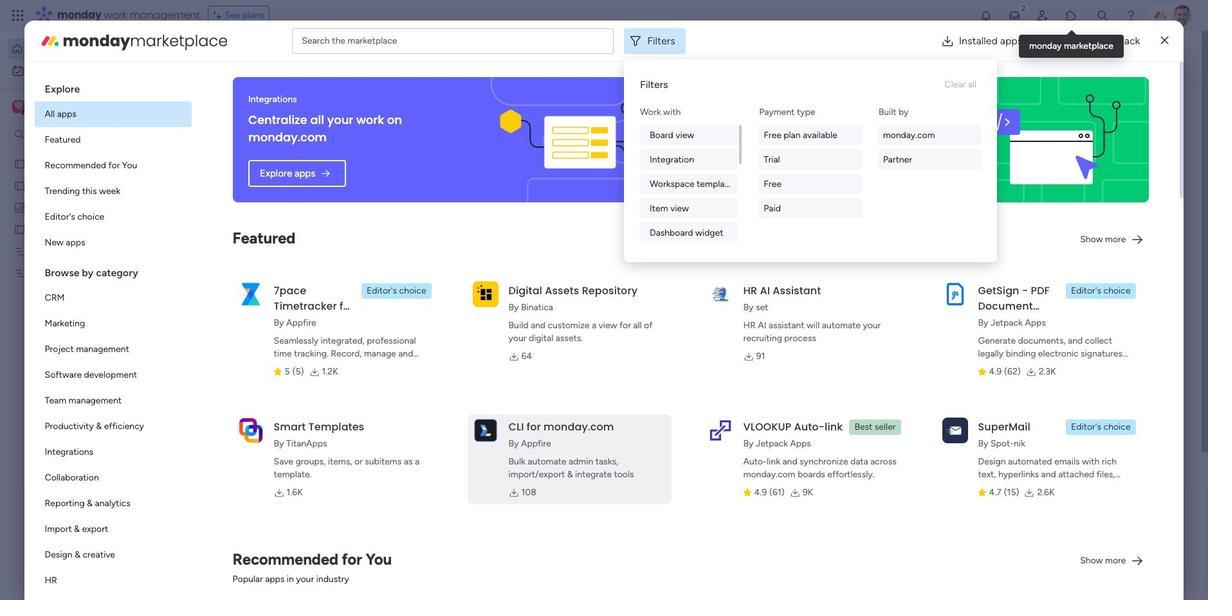 Task type: describe. For each thing, give the bounding box(es) containing it.
monday marketplace image
[[1065, 9, 1078, 22]]

0 vertical spatial component image
[[708, 255, 719, 267]]

monday marketplace image
[[40, 31, 60, 51]]

1 heading from the top
[[34, 72, 191, 102]]

add to favorites image
[[664, 235, 677, 248]]

1 public board image from the top
[[14, 180, 26, 192]]

select product image
[[12, 9, 24, 22]]

notifications image
[[980, 9, 993, 22]]

v2 bolt switch image
[[1068, 48, 1076, 62]]

0 vertical spatial public dashboard image
[[14, 201, 26, 214]]

check circle image
[[977, 121, 985, 130]]

see plans image
[[213, 8, 225, 23]]

update feed image
[[1008, 9, 1021, 22]]

workspace image
[[12, 100, 25, 114]]

0 horizontal spatial dapulse x slim image
[[1131, 93, 1147, 109]]

check circle image
[[977, 137, 985, 147]]

1 horizontal spatial public dashboard image
[[708, 235, 722, 249]]

1 banner logo image from the left
[[498, 77, 665, 203]]

templates image image
[[969, 259, 1139, 348]]

2 banner logo image from the left
[[967, 77, 1134, 203]]

Search in workspace field
[[27, 127, 107, 142]]

quick search results list box
[[237, 120, 926, 448]]

getting started element
[[957, 469, 1150, 520]]



Task type: locate. For each thing, give the bounding box(es) containing it.
v2 user feedback image
[[968, 48, 977, 62]]

public board image
[[14, 158, 26, 170], [253, 235, 268, 249]]

1 vertical spatial component image
[[253, 413, 265, 424]]

0 horizontal spatial public board image
[[14, 158, 26, 170]]

1 vertical spatial circle o image
[[977, 170, 985, 180]]

dapulse x slim image
[[1161, 33, 1169, 49], [1131, 93, 1147, 109]]

1 horizontal spatial component image
[[708, 255, 719, 267]]

0 horizontal spatial public dashboard image
[[14, 201, 26, 214]]

public board image inside quick search results list box
[[253, 235, 268, 249]]

1 vertical spatial public board image
[[14, 223, 26, 235]]

help image
[[1125, 9, 1138, 22]]

search everything image
[[1096, 9, 1109, 22]]

1 vertical spatial public board image
[[253, 235, 268, 249]]

public board image
[[14, 180, 26, 192], [14, 223, 26, 235]]

list box
[[34, 72, 191, 601], [0, 150, 164, 458]]

0 vertical spatial dapulse x slim image
[[1161, 33, 1169, 49]]

1 horizontal spatial banner logo image
[[967, 77, 1134, 203]]

circle o image
[[977, 154, 985, 163], [977, 170, 985, 180]]

heading
[[34, 72, 191, 102], [34, 256, 191, 286]]

2 image
[[1018, 1, 1029, 15]]

workspace image
[[14, 100, 23, 114]]

banner logo image
[[498, 77, 665, 203], [967, 77, 1134, 203]]

1 circle o image from the top
[[977, 154, 985, 163]]

0 horizontal spatial component image
[[253, 413, 265, 424]]

0 vertical spatial circle o image
[[977, 154, 985, 163]]

0 vertical spatial public board image
[[14, 180, 26, 192]]

2 heading from the top
[[34, 256, 191, 286]]

invite members image
[[1036, 9, 1049, 22]]

component image
[[708, 255, 719, 267], [253, 413, 265, 424]]

close recently visited image
[[237, 105, 253, 120]]

2 public board image from the top
[[14, 223, 26, 235]]

1 vertical spatial public dashboard image
[[708, 235, 722, 249]]

1 horizontal spatial public board image
[[253, 235, 268, 249]]

1 vertical spatial heading
[[34, 256, 191, 286]]

1 vertical spatial dapulse x slim image
[[1131, 93, 1147, 109]]

0 horizontal spatial banner logo image
[[498, 77, 665, 203]]

1 horizontal spatial dapulse x slim image
[[1161, 33, 1169, 49]]

public dashboard image
[[14, 201, 26, 214], [708, 235, 722, 249]]

workspace selection element
[[12, 99, 107, 116]]

0 vertical spatial heading
[[34, 72, 191, 102]]

2 circle o image from the top
[[977, 170, 985, 180]]

app logo image
[[238, 282, 264, 307], [473, 282, 498, 307], [707, 282, 733, 307], [942, 282, 968, 307], [238, 418, 264, 444], [473, 418, 498, 444], [707, 418, 733, 444], [942, 418, 968, 444]]

0 vertical spatial public board image
[[14, 158, 26, 170]]

terry turtle image
[[268, 576, 293, 601]]

option
[[8, 39, 156, 59], [8, 60, 156, 81], [34, 102, 191, 127], [34, 127, 191, 153], [0, 152, 164, 155], [34, 153, 191, 179], [34, 179, 191, 205], [34, 205, 191, 230], [34, 230, 191, 256], [34, 286, 191, 311], [34, 311, 191, 337], [34, 337, 191, 363], [34, 363, 191, 389], [34, 389, 191, 414], [34, 414, 191, 440], [34, 440, 191, 466], [34, 466, 191, 492], [34, 492, 191, 517], [34, 517, 191, 543], [34, 543, 191, 569], [34, 569, 191, 594]]

terry turtle image
[[1172, 5, 1193, 26]]



Task type: vqa. For each thing, say whether or not it's contained in the screenshot.
check circle image to the bottom
yes



